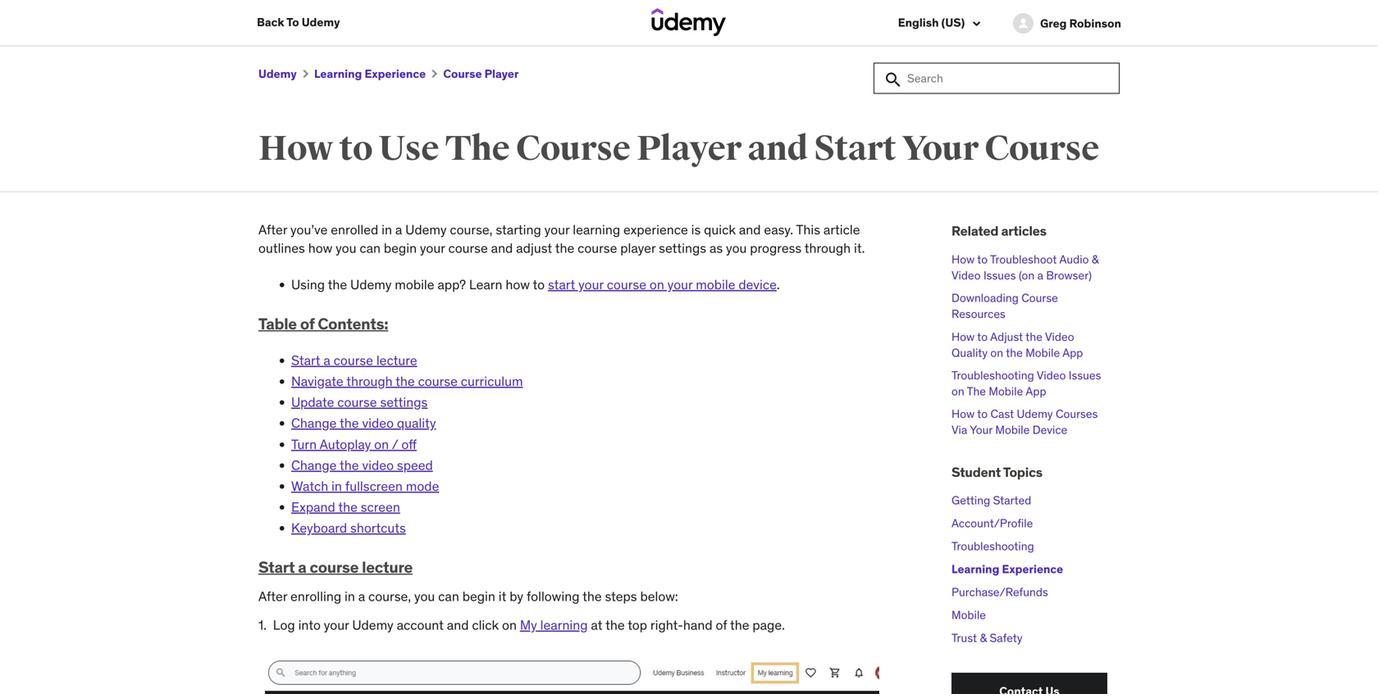 Task type: vqa. For each thing, say whether or not it's contained in the screenshot.
The Notifications
no



Task type: describe. For each thing, give the bounding box(es) containing it.
learning experience
[[314, 67, 426, 81]]

start for start a course lecture
[[258, 558, 295, 578]]

started
[[993, 494, 1032, 508]]

you've
[[290, 222, 328, 239]]

how to troubleshoot audio & video issues (on a browser) link
[[952, 252, 1099, 283]]

trust
[[952, 631, 977, 646]]

device
[[739, 276, 777, 293]]

and up easy.
[[748, 128, 808, 170]]

my_learning.jpg image
[[265, 659, 879, 695]]

course, inside after you've enrolled in a udemy course, starting your learning experience is quick and easy. this article outlines how you can begin your course and adjust the course player settings as you progress through it.
[[450, 222, 493, 239]]

on inside start a course lecture navigate through the course curriculum update course settings change the video quality turn autoplay on / off change the video speed watch in fullscreen mode expand the screen keyboard shortcuts
[[374, 436, 389, 453]]

navigate
[[291, 373, 344, 390]]

how to adjust the video quality on the mobile app link
[[952, 330, 1083, 360]]

progress
[[750, 240, 802, 257]]

1 horizontal spatial of
[[716, 617, 727, 634]]

troubleshooting inside getting started account/profile troubleshooting learning experience purchase/refunds mobile trust & safety
[[952, 539, 1034, 554]]

learn
[[469, 276, 503, 293]]

turn autoplay on / off link
[[291, 436, 417, 453]]

trust & safety link
[[952, 631, 1023, 646]]

and down starting
[[491, 240, 513, 257]]

in inside start a course lecture navigate through the course curriculum update course settings change the video quality turn autoplay on / off change the video speed watch in fullscreen mode expand the screen keyboard shortcuts
[[332, 478, 342, 495]]

your right into at the left of page
[[324, 617, 349, 634]]

0 vertical spatial your
[[902, 128, 979, 170]]

downloading course resources link
[[952, 291, 1058, 322]]

2 mobile from the left
[[696, 276, 736, 293]]

english (us) link
[[898, 15, 980, 32]]

expand the screen link
[[291, 499, 400, 516]]

my learning link
[[520, 617, 588, 634]]

cast
[[991, 407, 1014, 422]]

1 horizontal spatial can
[[438, 589, 459, 605]]

through inside start a course lecture navigate through the course curriculum update course settings change the video quality turn autoplay on / off change the video speed watch in fullscreen mode expand the screen keyboard shortcuts
[[346, 373, 393, 390]]

account
[[397, 617, 444, 634]]

.
[[777, 276, 780, 293]]

audio
[[1060, 252, 1089, 267]]

expand
[[291, 499, 335, 516]]

autoplay
[[320, 436, 371, 453]]

enrolled
[[331, 222, 378, 239]]

experience
[[624, 222, 688, 239]]

browser)
[[1046, 268, 1092, 283]]

0 horizontal spatial learning
[[314, 67, 362, 81]]

learning for my
[[540, 617, 588, 634]]

0 vertical spatial app
[[1063, 346, 1083, 360]]

following
[[527, 589, 580, 605]]

safety
[[990, 631, 1023, 646]]

mobile inside getting started account/profile troubleshooting learning experience purchase/refunds mobile trust & safety
[[952, 608, 986, 623]]

your right start
[[579, 276, 604, 293]]

course up quality
[[418, 373, 458, 390]]

troubleshooting link
[[952, 539, 1034, 554]]

/
[[392, 436, 398, 453]]

a inside how to troubleshoot audio & video issues (on a browser) downloading course resources how to adjust the video quality on the mobile app troubleshooting video issues on the mobile app how to cast udemy courses via your mobile device
[[1038, 268, 1044, 283]]

table of contents:
[[258, 314, 388, 334]]

course left player
[[578, 240, 617, 257]]

greg robinson
[[1040, 16, 1121, 31]]

quality
[[397, 415, 436, 432]]

how to cast udemy courses via your mobile device link
[[952, 407, 1098, 438]]

change the video quality link
[[291, 415, 436, 432]]

student
[[952, 464, 1001, 481]]

course down contents:
[[334, 352, 373, 369]]

speed
[[397, 457, 433, 474]]

how down udemy link
[[258, 128, 333, 170]]

contents:
[[318, 314, 388, 334]]

student topics
[[952, 464, 1043, 481]]

course inside how to troubleshoot audio & video issues (on a browser) downloading course resources how to adjust the video quality on the mobile app troubleshooting video issues on the mobile app how to cast udemy courses via your mobile device
[[1022, 291, 1058, 306]]

greg robinson image
[[1013, 13, 1034, 34]]

course up change the video quality link on the bottom left of page
[[337, 394, 377, 411]]

can inside after you've enrolled in a udemy course, starting your learning experience is quick and easy. this article outlines how you can begin your course and adjust the course player settings as you progress through it.
[[360, 240, 381, 257]]

how down related
[[952, 252, 975, 267]]

update
[[291, 394, 334, 411]]

starting
[[496, 222, 541, 239]]

into
[[298, 617, 321, 634]]

turn
[[291, 436, 317, 453]]

1 mobile from the left
[[395, 276, 435, 293]]

settings inside after you've enrolled in a udemy course, starting your learning experience is quick and easy. this article outlines how you can begin your course and adjust the course player settings as you progress through it.
[[659, 240, 707, 257]]

(us)
[[942, 15, 965, 30]]

article
[[824, 222, 860, 239]]

on left my
[[502, 617, 517, 634]]

account/profile
[[952, 517, 1033, 531]]

2 vertical spatial video
[[1037, 368, 1066, 383]]

2 vertical spatial in
[[345, 589, 355, 605]]

change the video speed link
[[291, 457, 433, 474]]

the inside how to troubleshoot audio & video issues (on a browser) downloading course resources how to adjust the video quality on the mobile app troubleshooting video issues on the mobile app how to cast udemy courses via your mobile device
[[967, 384, 986, 399]]

2 video from the top
[[362, 457, 394, 474]]

course player link
[[443, 67, 519, 81]]

learning inside getting started account/profile troubleshooting learning experience purchase/refunds mobile trust & safety
[[952, 562, 1000, 577]]

lecture for start a course lecture
[[362, 558, 413, 578]]

(on
[[1019, 268, 1035, 283]]

to up quality
[[977, 330, 988, 344]]

start
[[548, 276, 575, 293]]

2 horizontal spatial you
[[726, 240, 747, 257]]

0 horizontal spatial of
[[300, 314, 315, 334]]

getting started account/profile troubleshooting learning experience purchase/refunds mobile trust & safety
[[952, 494, 1063, 646]]

it
[[499, 589, 507, 605]]

start a course lecture navigate through the course curriculum update course settings change the video quality turn autoplay on / off change the video speed watch in fullscreen mode expand the screen keyboard shortcuts
[[291, 352, 523, 537]]

mobile link
[[952, 608, 986, 623]]

hand
[[683, 617, 713, 634]]

it.
[[854, 240, 865, 257]]

quick
[[704, 222, 736, 239]]

on up via
[[952, 384, 965, 399]]

troubleshooting inside how to troubleshoot audio & video issues (on a browser) downloading course resources how to adjust the video quality on the mobile app troubleshooting video issues on the mobile app how to cast udemy courses via your mobile device
[[952, 368, 1034, 383]]

0 vertical spatial experience
[[365, 67, 426, 81]]

steps
[[605, 589, 637, 605]]

and left click
[[447, 617, 469, 634]]

a inside start a course lecture navigate through the course curriculum update course settings change the video quality turn autoplay on / off change the video speed watch in fullscreen mode expand the screen keyboard shortcuts
[[324, 352, 330, 369]]

in inside after you've enrolled in a udemy course, starting your learning experience is quick and easy. this article outlines how you can begin your course and adjust the course player settings as you progress through it.
[[382, 222, 392, 239]]

start your course on your mobile device link
[[548, 276, 777, 293]]

how up quality
[[952, 330, 975, 344]]

your up app?
[[420, 240, 445, 257]]

troubleshooting video issues on the mobile app link
[[952, 368, 1101, 399]]

to
[[287, 15, 299, 30]]

your down the is
[[668, 276, 693, 293]]

below:
[[640, 589, 678, 605]]

& inside getting started account/profile troubleshooting learning experience purchase/refunds mobile trust & safety
[[980, 631, 987, 646]]

how up via
[[952, 407, 975, 422]]

udemy link
[[258, 67, 297, 81]]

udemy down back
[[258, 67, 297, 81]]

off
[[402, 436, 417, 453]]

1 horizontal spatial begin
[[462, 589, 495, 605]]

my
[[520, 617, 537, 634]]

robinson
[[1070, 16, 1121, 31]]

watch
[[291, 478, 328, 495]]

player
[[620, 240, 656, 257]]

keyboard
[[291, 520, 347, 537]]

after for after you've enrolled in a udemy course, starting your learning experience is quick and easy. this article outlines how you can begin your course and adjust the course player settings as you progress through it.
[[258, 222, 287, 239]]

your inside how to troubleshoot audio & video issues (on a browser) downloading course resources how to adjust the video quality on the mobile app troubleshooting video issues on the mobile app how to cast udemy courses via your mobile device
[[970, 423, 993, 438]]

1 vertical spatial course,
[[368, 589, 411, 605]]

1 video from the top
[[362, 415, 394, 432]]



Task type: locate. For each thing, give the bounding box(es) containing it.
1 horizontal spatial issues
[[1069, 368, 1101, 383]]

1 horizontal spatial mobile
[[696, 276, 736, 293]]

course up "enrolling"
[[310, 558, 359, 578]]

a right (on
[[1038, 268, 1044, 283]]

0 vertical spatial start
[[814, 128, 896, 170]]

1 horizontal spatial settings
[[659, 240, 707, 257]]

lecture for start a course lecture navigate through the course curriculum update course settings change the video quality turn autoplay on / off change the video speed watch in fullscreen mode expand the screen keyboard shortcuts
[[376, 352, 417, 369]]

after up "outlines"
[[258, 222, 287, 239]]

1 vertical spatial your
[[970, 423, 993, 438]]

0 vertical spatial player
[[485, 67, 519, 81]]

courses
[[1056, 407, 1098, 422]]

0 vertical spatial change
[[291, 415, 337, 432]]

through up update course settings link
[[346, 373, 393, 390]]

troubleshooting down account/profile "link"
[[952, 539, 1034, 554]]

learning left "experience"
[[573, 222, 620, 239]]

0 horizontal spatial can
[[360, 240, 381, 257]]

how to use the course player and start your course main content
[[0, 46, 1378, 695]]

1 horizontal spatial player
[[637, 128, 742, 170]]

a inside after you've enrolled in a udemy course, starting your learning experience is quick and easy. this article outlines how you can begin your course and adjust the course player settings as you progress through it.
[[395, 222, 402, 239]]

udemy left account
[[352, 617, 394, 634]]

a up "enrolling"
[[298, 558, 306, 578]]

in down start a course lecture on the left bottom of page
[[345, 589, 355, 605]]

how to troubleshoot audio & video issues (on a browser) downloading course resources how to adjust the video quality on the mobile app troubleshooting video issues on the mobile app how to cast udemy courses via your mobile device
[[952, 252, 1101, 438]]

& inside how to troubleshoot audio & video issues (on a browser) downloading course resources how to adjust the video quality on the mobile app troubleshooting video issues on the mobile app how to cast udemy courses via your mobile device
[[1092, 252, 1099, 267]]

page.
[[753, 617, 785, 634]]

2 after from the top
[[258, 589, 287, 605]]

learning right udemy link
[[314, 67, 362, 81]]

course, left starting
[[450, 222, 493, 239]]

change
[[291, 415, 337, 432], [291, 457, 337, 474]]

issues left (on
[[984, 268, 1016, 283]]

0 horizontal spatial course,
[[368, 589, 411, 605]]

experience up use
[[365, 67, 426, 81]]

0 horizontal spatial in
[[332, 478, 342, 495]]

0 vertical spatial issues
[[984, 268, 1016, 283]]

lecture inside start a course lecture navigate through the course curriculum update course settings change the video quality turn autoplay on / off change the video speed watch in fullscreen mode expand the screen keyboard shortcuts
[[376, 352, 417, 369]]

your
[[545, 222, 570, 239], [420, 240, 445, 257], [579, 276, 604, 293], [668, 276, 693, 293], [324, 617, 349, 634]]

app up how to cast udemy courses via your mobile device link
[[1026, 384, 1047, 399]]

udemy inside how to troubleshoot audio & video issues (on a browser) downloading course resources how to adjust the video quality on the mobile app troubleshooting video issues on the mobile app how to cast udemy courses via your mobile device
[[1017, 407, 1053, 422]]

start a course lecture link
[[291, 352, 417, 369]]

purchase/refunds link
[[952, 585, 1048, 600]]

course up app?
[[448, 240, 488, 257]]

1 vertical spatial settings
[[380, 394, 428, 411]]

how
[[258, 128, 333, 170], [952, 252, 975, 267], [952, 330, 975, 344], [952, 407, 975, 422]]

1 vertical spatial begin
[[462, 589, 495, 605]]

issues up courses
[[1069, 368, 1101, 383]]

a up navigate
[[324, 352, 330, 369]]

learning down troubleshooting link
[[952, 562, 1000, 577]]

0 horizontal spatial player
[[485, 67, 519, 81]]

on
[[650, 276, 664, 293], [991, 346, 1004, 360], [952, 384, 965, 399], [374, 436, 389, 453], [502, 617, 517, 634]]

Search search field
[[874, 63, 1120, 94]]

1 horizontal spatial learning
[[952, 562, 1000, 577]]

to left start
[[533, 276, 545, 293]]

as
[[710, 240, 723, 257]]

1 vertical spatial experience
[[1002, 562, 1063, 577]]

purchase/refunds
[[952, 585, 1048, 600]]

learning
[[314, 67, 362, 81], [952, 562, 1000, 577]]

using the udemy mobile app? learn how to start your course on your mobile device .
[[291, 276, 780, 293]]

right-
[[651, 617, 683, 634]]

1 horizontal spatial you
[[414, 589, 435, 605]]

how down you've in the top left of the page
[[308, 240, 333, 257]]

you down enrolled
[[336, 240, 356, 257]]

0 vertical spatial lecture
[[376, 352, 417, 369]]

& right trust
[[980, 631, 987, 646]]

1 vertical spatial app
[[1026, 384, 1047, 399]]

articles
[[1001, 223, 1047, 240]]

0 vertical spatial through
[[805, 240, 851, 257]]

app
[[1063, 346, 1083, 360], [1026, 384, 1047, 399]]

adjust
[[516, 240, 552, 257]]

related
[[952, 223, 999, 240]]

course down player
[[607, 276, 647, 293]]

course, up account
[[368, 589, 411, 605]]

1.  log into your udemy account and click on my learning at the top right-hand of the page.
[[258, 617, 785, 634]]

1 vertical spatial learning experience link
[[952, 562, 1063, 577]]

course,
[[450, 222, 493, 239], [368, 589, 411, 605]]

the down quality
[[967, 384, 986, 399]]

0 vertical spatial how
[[308, 240, 333, 257]]

on left the /
[[374, 436, 389, 453]]

app up troubleshooting video issues on the mobile app link
[[1063, 346, 1083, 360]]

1 horizontal spatial course,
[[450, 222, 493, 239]]

2 troubleshooting from the top
[[952, 539, 1034, 554]]

0 horizontal spatial the
[[445, 128, 510, 170]]

settings inside start a course lecture navigate through the course curriculum update course settings change the video quality turn autoplay on / off change the video speed watch in fullscreen mode expand the screen keyboard shortcuts
[[380, 394, 428, 411]]

video
[[952, 268, 981, 283], [1045, 330, 1074, 344], [1037, 368, 1066, 383]]

1 horizontal spatial experience
[[1002, 562, 1063, 577]]

mobile
[[1026, 346, 1060, 360], [989, 384, 1023, 399], [996, 423, 1030, 438], [952, 608, 986, 623]]

how inside after you've enrolled in a udemy course, starting your learning experience is quick and easy. this article outlines how you can begin your course and adjust the course player settings as you progress through it.
[[308, 240, 333, 257]]

app?
[[438, 276, 466, 293]]

0 horizontal spatial through
[[346, 373, 393, 390]]

in
[[382, 222, 392, 239], [332, 478, 342, 495], [345, 589, 355, 605]]

video up the /
[[362, 415, 394, 432]]

0 horizontal spatial you
[[336, 240, 356, 257]]

0 vertical spatial learning
[[314, 67, 362, 81]]

none search field inside how to use the course player and start your course main content
[[874, 63, 1120, 94]]

log
[[273, 617, 295, 634]]

navigate through the course curriculum link
[[291, 373, 523, 390]]

1 vertical spatial player
[[637, 128, 742, 170]]

1 horizontal spatial how
[[506, 276, 530, 293]]

0 vertical spatial video
[[952, 268, 981, 283]]

of right table
[[300, 314, 315, 334]]

1 vertical spatial after
[[258, 589, 287, 605]]

0 horizontal spatial settings
[[380, 394, 428, 411]]

1 vertical spatial how
[[506, 276, 530, 293]]

your
[[902, 128, 979, 170], [970, 423, 993, 438]]

&
[[1092, 252, 1099, 267], [980, 631, 987, 646]]

0 horizontal spatial app
[[1026, 384, 1047, 399]]

& right 'audio'
[[1092, 252, 1099, 267]]

learning inside after you've enrolled in a udemy course, starting your learning experience is quick and easy. this article outlines how you can begin your course and adjust the course player settings as you progress through it.
[[573, 222, 620, 239]]

2 change from the top
[[291, 457, 337, 474]]

mobile down as
[[696, 276, 736, 293]]

outlines
[[258, 240, 305, 257]]

experience inside getting started account/profile troubleshooting learning experience purchase/refunds mobile trust & safety
[[1002, 562, 1063, 577]]

settings
[[659, 240, 707, 257], [380, 394, 428, 411]]

troubleshooting down quality
[[952, 368, 1034, 383]]

back
[[257, 15, 284, 30]]

the inside after you've enrolled in a udemy course, starting your learning experience is quick and easy. this article outlines how you can begin your course and adjust the course player settings as you progress through it.
[[555, 240, 575, 257]]

click
[[472, 617, 499, 634]]

1 vertical spatial issues
[[1069, 368, 1101, 383]]

0 vertical spatial can
[[360, 240, 381, 257]]

via
[[952, 423, 968, 438]]

0 vertical spatial learning
[[573, 222, 620, 239]]

None search field
[[874, 63, 1120, 94]]

shortcuts
[[350, 520, 406, 537]]

1 vertical spatial learning
[[540, 617, 588, 634]]

begin inside after you've enrolled in a udemy course, starting your learning experience is quick and easy. this article outlines how you can begin your course and adjust the course player settings as you progress through it.
[[384, 240, 417, 257]]

by
[[510, 589, 523, 605]]

topics
[[1003, 464, 1043, 481]]

change up watch
[[291, 457, 337, 474]]

troubleshoot
[[990, 252, 1057, 267]]

0 vertical spatial troubleshooting
[[952, 368, 1034, 383]]

english (us)
[[898, 15, 968, 30]]

this
[[796, 222, 821, 239]]

greg
[[1040, 16, 1067, 31]]

1 vertical spatial the
[[967, 384, 986, 399]]

1 vertical spatial lecture
[[362, 558, 413, 578]]

getting started link
[[952, 494, 1032, 508]]

to down related
[[977, 252, 988, 267]]

of
[[300, 314, 315, 334], [716, 617, 727, 634]]

getting
[[952, 494, 991, 508]]

through down "article"
[[805, 240, 851, 257]]

udemy up contents:
[[350, 276, 392, 293]]

you up account
[[414, 589, 435, 605]]

udemy up device
[[1017, 407, 1053, 422]]

how right learn
[[506, 276, 530, 293]]

on down player
[[650, 276, 664, 293]]

mobile up cast
[[989, 384, 1023, 399]]

troubleshooting
[[952, 368, 1034, 383], [952, 539, 1034, 554]]

0 horizontal spatial begin
[[384, 240, 417, 257]]

account/profile link
[[952, 517, 1033, 531]]

udemy inside after you've enrolled in a udemy course, starting your learning experience is quick and easy. this article outlines how you can begin your course and adjust the course player settings as you progress through it.
[[405, 222, 447, 239]]

begin
[[384, 240, 417, 257], [462, 589, 495, 605]]

table
[[258, 314, 297, 334]]

1 vertical spatial learning
[[952, 562, 1000, 577]]

start inside start a course lecture navigate through the course curriculum update course settings change the video quality turn autoplay on / off change the video speed watch in fullscreen mode expand the screen keyboard shortcuts
[[291, 352, 320, 369]]

after up the log
[[258, 589, 287, 605]]

can up account
[[438, 589, 459, 605]]

1 vertical spatial &
[[980, 631, 987, 646]]

resources
[[952, 307, 1006, 322]]

back to udemy
[[257, 15, 340, 30]]

0 horizontal spatial learning experience link
[[314, 67, 426, 81]]

udemy right to
[[302, 15, 340, 30]]

enrolling
[[290, 589, 341, 605]]

course player
[[443, 67, 519, 81]]

lecture up "navigate through the course curriculum" link
[[376, 352, 417, 369]]

0 vertical spatial begin
[[384, 240, 417, 257]]

0 vertical spatial video
[[362, 415, 394, 432]]

using
[[291, 276, 325, 293]]

1 horizontal spatial app
[[1063, 346, 1083, 360]]

0 vertical spatial &
[[1092, 252, 1099, 267]]

after inside after you've enrolled in a udemy course, starting your learning experience is quick and easy. this article outlines how you can begin your course and adjust the course player settings as you progress through it.
[[258, 222, 287, 239]]

1 horizontal spatial through
[[805, 240, 851, 257]]

a right enrolled
[[395, 222, 402, 239]]

settings down "navigate through the course curriculum" link
[[380, 394, 428, 411]]

0 horizontal spatial how
[[308, 240, 333, 257]]

the right use
[[445, 128, 510, 170]]

course
[[443, 67, 482, 81], [516, 128, 631, 170], [985, 128, 1099, 170], [1022, 291, 1058, 306]]

related articles
[[952, 223, 1047, 240]]

learning
[[573, 222, 620, 239], [540, 617, 588, 634]]

video down how to adjust the video quality on the mobile app link
[[1037, 368, 1066, 383]]

through inside after you've enrolled in a udemy course, starting your learning experience is quick and easy. this article outlines how you can begin your course and adjust the course player settings as you progress through it.
[[805, 240, 851, 257]]

learning experience link
[[314, 67, 426, 81], [952, 562, 1063, 577]]

1 after from the top
[[258, 222, 287, 239]]

udemy up app?
[[405, 222, 447, 239]]

mobile left app?
[[395, 276, 435, 293]]

0 vertical spatial in
[[382, 222, 392, 239]]

1 horizontal spatial &
[[1092, 252, 1099, 267]]

1 vertical spatial in
[[332, 478, 342, 495]]

top
[[628, 617, 647, 634]]

0 horizontal spatial issues
[[984, 268, 1016, 283]]

easy.
[[764, 222, 794, 239]]

1 vertical spatial can
[[438, 589, 459, 605]]

change down update
[[291, 415, 337, 432]]

downloading
[[952, 291, 1019, 306]]

mobile down cast
[[996, 423, 1030, 438]]

2 horizontal spatial in
[[382, 222, 392, 239]]

use
[[379, 128, 439, 170]]

1 horizontal spatial in
[[345, 589, 355, 605]]

in up expand the screen link
[[332, 478, 342, 495]]

video right adjust
[[1045, 330, 1074, 344]]

to left cast
[[977, 407, 988, 422]]

you right as
[[726, 240, 747, 257]]

experience up purchase/refunds
[[1002, 562, 1063, 577]]

1 vertical spatial of
[[716, 617, 727, 634]]

1 vertical spatial through
[[346, 373, 393, 390]]

2 vertical spatial start
[[258, 558, 295, 578]]

and left easy.
[[739, 222, 761, 239]]

0 vertical spatial the
[[445, 128, 510, 170]]

1 troubleshooting from the top
[[952, 368, 1034, 383]]

how to use the course player and start your course
[[258, 128, 1099, 170]]

english
[[898, 15, 939, 30]]

1 horizontal spatial the
[[967, 384, 986, 399]]

course
[[448, 240, 488, 257], [578, 240, 617, 257], [607, 276, 647, 293], [334, 352, 373, 369], [418, 373, 458, 390], [337, 394, 377, 411], [310, 558, 359, 578]]

to left use
[[339, 128, 373, 170]]

0 horizontal spatial experience
[[365, 67, 426, 81]]

0 vertical spatial course,
[[450, 222, 493, 239]]

and
[[748, 128, 808, 170], [739, 222, 761, 239], [491, 240, 513, 257], [447, 617, 469, 634]]

0 vertical spatial of
[[300, 314, 315, 334]]

0 vertical spatial learning experience link
[[314, 67, 426, 81]]

mobile up troubleshooting video issues on the mobile app link
[[1026, 346, 1060, 360]]

after for after enrolling in a course, you can begin it by following the steps below:
[[258, 589, 287, 605]]

your up adjust
[[545, 222, 570, 239]]

1 horizontal spatial learning experience link
[[952, 562, 1063, 577]]

learning down following
[[540, 617, 588, 634]]

issues
[[984, 268, 1016, 283], [1069, 368, 1101, 383]]

1 vertical spatial video
[[1045, 330, 1074, 344]]

learning for your
[[573, 222, 620, 239]]

quality
[[952, 346, 988, 360]]

mobile
[[395, 276, 435, 293], [696, 276, 736, 293]]

video up downloading
[[952, 268, 981, 283]]

keyboard shortcuts link
[[291, 520, 406, 537]]

screen
[[361, 499, 400, 516]]

0 vertical spatial after
[[258, 222, 287, 239]]

a down start a course lecture on the left bottom of page
[[358, 589, 365, 605]]

start a course lecture
[[258, 558, 413, 578]]

1 change from the top
[[291, 415, 337, 432]]

1 vertical spatial troubleshooting
[[952, 539, 1034, 554]]

of right hand
[[716, 617, 727, 634]]

0 horizontal spatial mobile
[[395, 276, 435, 293]]

1 vertical spatial start
[[291, 352, 320, 369]]

mode
[[406, 478, 439, 495]]

1 vertical spatial change
[[291, 457, 337, 474]]

lecture down shortcuts
[[362, 558, 413, 578]]

settings down the is
[[659, 240, 707, 257]]

fullscreen
[[345, 478, 403, 495]]

after enrolling in a course, you can begin it by following the steps below:
[[258, 589, 678, 605]]

mobile up trust
[[952, 608, 986, 623]]

start for start a course lecture navigate through the course curriculum update course settings change the video quality turn autoplay on / off change the video speed watch in fullscreen mode expand the screen keyboard shortcuts
[[291, 352, 320, 369]]

0 horizontal spatial &
[[980, 631, 987, 646]]

can down enrolled
[[360, 240, 381, 257]]

1 vertical spatial video
[[362, 457, 394, 474]]

0 vertical spatial settings
[[659, 240, 707, 257]]

on down adjust
[[991, 346, 1004, 360]]

video up fullscreen
[[362, 457, 394, 474]]

in right enrolled
[[382, 222, 392, 239]]



